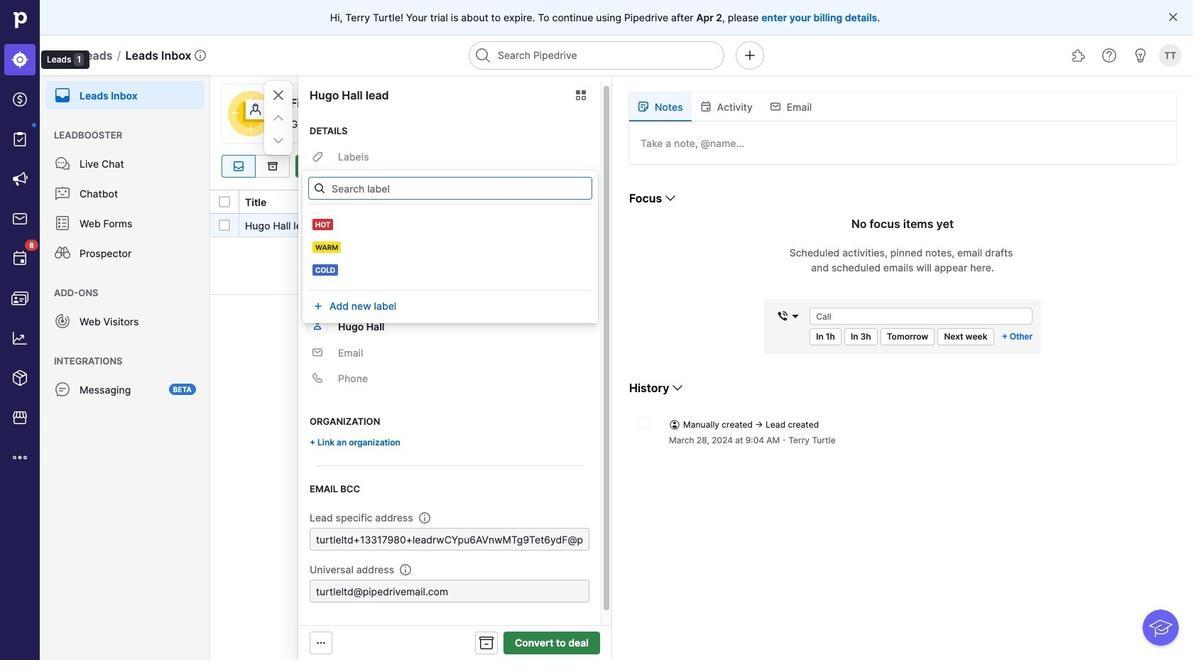 Task type: vqa. For each thing, say whether or not it's contained in the screenshot.
Add lead element
yes



Task type: locate. For each thing, give the bounding box(es) containing it.
color primary image
[[270, 87, 287, 104], [573, 90, 590, 101], [638, 101, 649, 112], [270, 109, 287, 126], [270, 132, 287, 149], [298, 161, 315, 172], [974, 161, 991, 172], [1040, 161, 1057, 172], [662, 190, 679, 207], [219, 196, 230, 207], [219, 220, 230, 231], [312, 228, 323, 239], [313, 251, 324, 263], [777, 311, 789, 322], [670, 379, 687, 396], [669, 419, 681, 430], [315, 637, 327, 649]]

row
[[210, 214, 1194, 237]]

1 horizontal spatial info image
[[400, 564, 411, 575]]

color undefined image
[[54, 87, 71, 104], [54, 155, 71, 172], [54, 244, 71, 261], [11, 250, 28, 267], [54, 313, 71, 330]]

1 vertical spatial color active image
[[312, 320, 323, 331]]

menu
[[0, 0, 90, 660], [40, 75, 210, 660]]

more image
[[11, 449, 28, 466]]

color undefined image right campaigns image
[[54, 185, 71, 202]]

1 color muted image from the top
[[312, 177, 323, 188]]

archive image
[[264, 161, 281, 172]]

color undefined image right the sales inbox image
[[54, 215, 71, 232]]

0 vertical spatial info image
[[194, 50, 206, 61]]

Search label text field
[[308, 177, 592, 200]]

1 vertical spatial color muted image
[[312, 203, 323, 214]]

color muted image
[[312, 151, 323, 163], [312, 203, 323, 214], [312, 347, 323, 358]]

0 vertical spatial color muted image
[[312, 151, 323, 163]]

info image
[[194, 50, 206, 61], [419, 512, 430, 523], [400, 564, 411, 575]]

sales assistant image
[[1133, 47, 1150, 64]]

color primary image
[[1168, 11, 1179, 23], [700, 101, 712, 112], [770, 101, 781, 112], [868, 161, 885, 172], [944, 161, 961, 172], [1070, 161, 1087, 172], [1132, 161, 1149, 172], [1162, 161, 1179, 172], [314, 183, 325, 194], [790, 311, 802, 322], [478, 635, 495, 652]]

color undefined image up campaigns image
[[11, 131, 28, 148]]

1 vertical spatial info image
[[419, 512, 430, 523]]

marketplace image
[[11, 409, 28, 426]]

2 vertical spatial info image
[[400, 564, 411, 575]]

color active image
[[312, 301, 324, 312], [312, 320, 323, 331]]

color undefined image
[[11, 131, 28, 148], [54, 185, 71, 202], [54, 215, 71, 232], [54, 381, 71, 398]]

0 horizontal spatial info image
[[194, 50, 206, 61]]

None text field
[[310, 528, 590, 551], [310, 580, 590, 603], [310, 528, 590, 551], [310, 580, 590, 603]]

2 color muted image from the top
[[312, 203, 323, 214]]

color undefined image right products image at bottom left
[[54, 381, 71, 398]]

1 vertical spatial color muted image
[[312, 372, 323, 384]]

None field
[[773, 308, 804, 325]]

knowledge center bot, also known as kc bot is an onboarding assistant that allows you to see the list of onboarding items in one place for quick and easy reference. this improves your in-app experience. image
[[1143, 610, 1179, 646]]

color primary image inside add lead element
[[298, 161, 315, 172]]

grid
[[210, 189, 1194, 660]]

color secondary image
[[638, 416, 649, 428]]

menu item
[[0, 40, 40, 80], [40, 75, 210, 109]]

0 vertical spatial color active image
[[312, 301, 324, 312]]

1 color active image from the top
[[312, 301, 324, 312]]

contacts image
[[11, 290, 28, 307]]

add lead element
[[296, 155, 371, 178]]

color muted image
[[312, 177, 323, 188], [312, 372, 323, 384]]

deals image
[[11, 91, 28, 108]]

sales inbox image
[[11, 210, 28, 227]]

2 vertical spatial color muted image
[[312, 347, 323, 358]]

leads image
[[11, 51, 28, 68]]

0 vertical spatial color muted image
[[312, 177, 323, 188]]

campaigns image
[[11, 171, 28, 188]]



Task type: describe. For each thing, give the bounding box(es) containing it.
home image
[[9, 9, 31, 31]]

1 color muted image from the top
[[312, 151, 323, 163]]

insights image
[[11, 330, 28, 347]]

3 color muted image from the top
[[312, 347, 323, 358]]

2 color muted image from the top
[[312, 372, 323, 384]]

quick help image
[[1101, 47, 1118, 64]]

quick add image
[[742, 47, 759, 64]]

2 horizontal spatial info image
[[419, 512, 430, 523]]

inbox image
[[230, 161, 247, 172]]

Search Pipedrive field
[[469, 41, 725, 70]]

add lead options image
[[351, 161, 368, 172]]

Call text field
[[810, 308, 1033, 325]]

products image
[[11, 369, 28, 387]]

menu toggle image
[[54, 47, 71, 64]]

2 color active image from the top
[[312, 320, 323, 331]]



